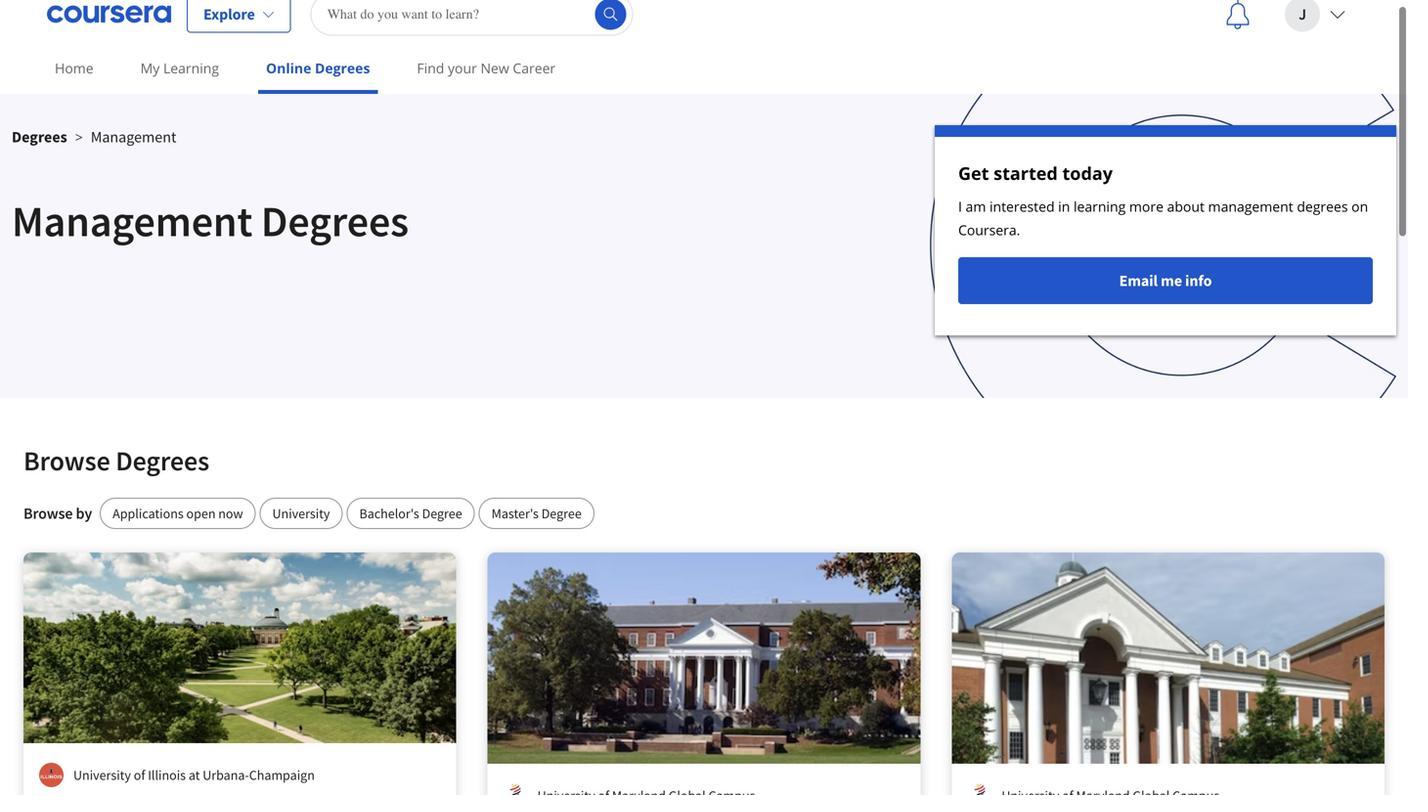 Task type: describe. For each thing, give the bounding box(es) containing it.
online
[[266, 59, 311, 77]]

>
[[75, 128, 83, 146]]

today
[[1063, 161, 1113, 185]]

management
[[1209, 197, 1294, 216]]

coursera.
[[959, 221, 1021, 239]]

find your new career link
[[409, 46, 564, 90]]

open
[[186, 505, 216, 522]]

What do you want to learn? text field
[[311, 0, 634, 36]]

degree for master's degree
[[542, 505, 582, 522]]

Applications open now button
[[100, 498, 256, 529]]

learning
[[1074, 197, 1126, 216]]

degree for bachelor's degree
[[422, 505, 462, 522]]

j
[[1299, 4, 1307, 24]]

university of illinois at urbana-champaign
[[73, 766, 315, 784]]

degrees link
[[12, 127, 67, 147]]

browse for browse by
[[23, 504, 73, 523]]

home
[[55, 59, 94, 77]]

career
[[513, 59, 556, 77]]

now
[[218, 505, 243, 522]]

my learning link
[[133, 46, 227, 90]]

my learning
[[141, 59, 219, 77]]

started
[[994, 161, 1058, 185]]

email me info button
[[959, 257, 1374, 304]]

new
[[481, 59, 509, 77]]

university of illinois at urbana-champaign link
[[23, 553, 457, 795]]

0 vertical spatial management
[[91, 127, 176, 147]]

by
[[76, 504, 92, 523]]

about
[[1168, 197, 1205, 216]]

find your new career
[[417, 59, 556, 77]]

browse degrees
[[23, 444, 209, 478]]

1 vertical spatial management
[[12, 194, 253, 248]]

bachelor's
[[359, 505, 419, 522]]

urbana-
[[203, 766, 249, 784]]

me
[[1161, 271, 1183, 291]]

online degrees link
[[258, 46, 378, 94]]

university for university of illinois at urbana-champaign
[[73, 766, 131, 784]]

j button
[[1270, 0, 1362, 45]]

degrees for online degrees
[[315, 59, 370, 77]]

applications
[[113, 505, 184, 522]]

learning
[[163, 59, 219, 77]]

i
[[959, 197, 963, 216]]

champaign
[[249, 766, 315, 784]]

degrees for browse degrees
[[116, 444, 209, 478]]

University button
[[260, 498, 343, 529]]

your
[[448, 59, 477, 77]]

master's degree
[[492, 505, 582, 522]]

am
[[966, 197, 986, 216]]



Task type: vqa. For each thing, say whether or not it's contained in the screenshot.
'For Individuals' at the left of page
no



Task type: locate. For each thing, give the bounding box(es) containing it.
None search field
[[311, 0, 634, 36]]

degree right the 'master's'
[[542, 505, 582, 522]]

degrees
[[315, 59, 370, 77], [12, 127, 67, 147], [261, 194, 409, 248], [116, 444, 209, 478]]

0 horizontal spatial university
[[73, 766, 131, 784]]

degrees for management degrees
[[261, 194, 409, 248]]

of
[[134, 766, 145, 784]]

browse by group
[[100, 498, 595, 529]]

coursera image
[[47, 0, 171, 30]]

management down management link
[[12, 194, 253, 248]]

get started today status
[[935, 125, 1397, 336]]

explore button
[[187, 0, 291, 33]]

1 vertical spatial browse
[[23, 504, 73, 523]]

browse left by
[[23, 504, 73, 523]]

management right '>'
[[91, 127, 176, 147]]

university right now
[[272, 505, 330, 522]]

1 degree from the left
[[422, 505, 462, 522]]

online degrees
[[266, 59, 370, 77]]

management
[[91, 127, 176, 147], [12, 194, 253, 248]]

interested
[[990, 197, 1055, 216]]

university of illinois at urbana-champaign logo image
[[39, 763, 64, 788]]

home link
[[47, 46, 101, 90]]

management link
[[91, 127, 176, 147]]

university for university
[[272, 505, 330, 522]]

0 vertical spatial browse
[[23, 444, 110, 478]]

degree right bachelor's
[[422, 505, 462, 522]]

on
[[1352, 197, 1369, 216]]

2 degree from the left
[[542, 505, 582, 522]]

browse for browse degrees
[[23, 444, 110, 478]]

i am interested in learning more about management degrees on coursera.
[[959, 197, 1369, 239]]

university inside button
[[272, 505, 330, 522]]

applications open now
[[113, 505, 243, 522]]

master's
[[492, 505, 539, 522]]

browse up browse by
[[23, 444, 110, 478]]

1 browse from the top
[[23, 444, 110, 478]]

0 vertical spatial university
[[272, 505, 330, 522]]

university left of
[[73, 766, 131, 784]]

0 horizontal spatial degree
[[422, 505, 462, 522]]

get
[[959, 161, 990, 185]]

bachelor's degree
[[359, 505, 462, 522]]

info
[[1186, 271, 1212, 291]]

get started today
[[959, 161, 1113, 185]]

university
[[272, 505, 330, 522], [73, 766, 131, 784]]

browse
[[23, 444, 110, 478], [23, 504, 73, 523]]

degrees > management
[[12, 127, 176, 147]]

find
[[417, 59, 444, 77]]

2 browse from the top
[[23, 504, 73, 523]]

management degrees
[[12, 194, 409, 248]]

degrees
[[1298, 197, 1349, 216]]

degree
[[422, 505, 462, 522], [542, 505, 582, 522]]

illinois
[[148, 766, 186, 784]]

1 vertical spatial university
[[73, 766, 131, 784]]

1 horizontal spatial degree
[[542, 505, 582, 522]]

email
[[1120, 271, 1158, 291]]

in
[[1059, 197, 1071, 216]]

Master's Degree button
[[479, 498, 595, 529]]

Bachelor's Degree button
[[347, 498, 475, 529]]

my
[[141, 59, 160, 77]]

explore
[[203, 4, 255, 24]]

1 horizontal spatial university
[[272, 505, 330, 522]]

more
[[1130, 197, 1164, 216]]

email me info
[[1120, 271, 1212, 291]]

browse by
[[23, 504, 92, 523]]

at
[[189, 766, 200, 784]]



